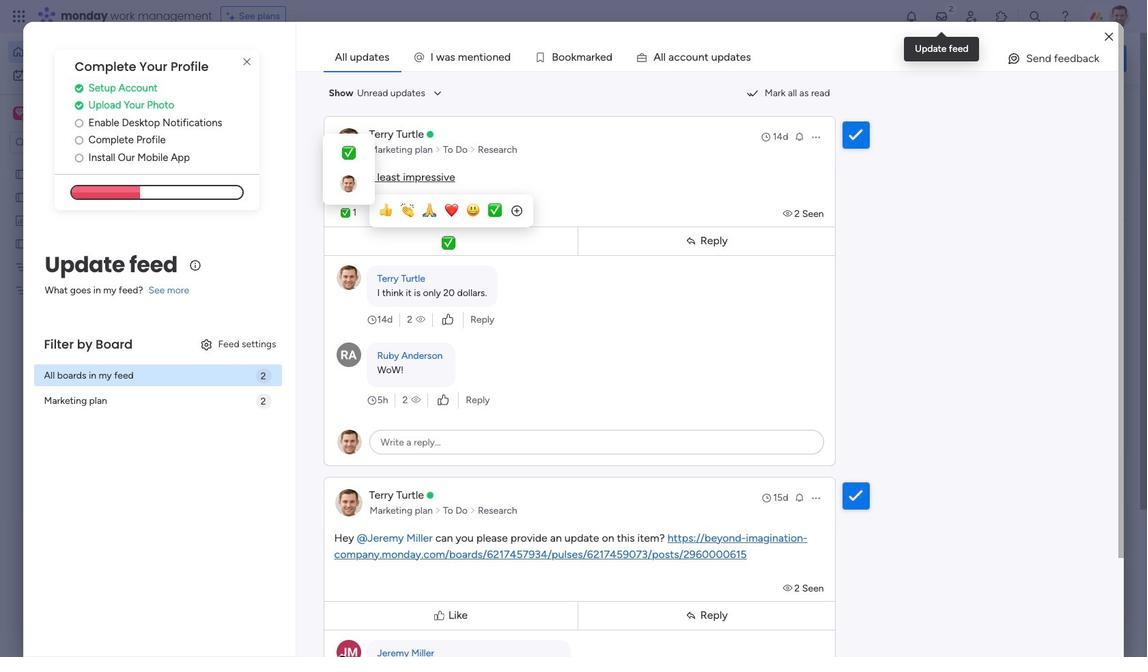 Task type: describe. For each thing, give the bounding box(es) containing it.
1 vertical spatial v2 seen image
[[416, 313, 426, 327]]

1 slider arrow image from the left
[[435, 143, 441, 157]]

2 circle o image from the top
[[75, 135, 84, 146]]

1 horizontal spatial public board image
[[452, 249, 467, 264]]

check circle image
[[75, 101, 84, 111]]

select product image
[[12, 10, 26, 23]]

0 vertical spatial v2 seen image
[[411, 394, 421, 408]]

1 slider arrow image from the left
[[435, 505, 441, 518]]

v2 bolt switch image
[[1040, 51, 1048, 66]]

quick search results list box
[[211, 128, 890, 476]]

circle o image
[[75, 153, 84, 163]]

0 vertical spatial v2 seen image
[[783, 208, 795, 220]]

notifications image
[[905, 10, 919, 23]]

v2 like image
[[438, 393, 449, 408]]

0 horizontal spatial add to favorites image
[[405, 417, 419, 431]]

terry turtle image
[[1110, 5, 1131, 27]]

close recently visited image
[[211, 111, 228, 128]]

2 workspace image from the left
[[15, 106, 24, 121]]

v2 like image
[[443, 313, 454, 328]]

getting started element
[[922, 498, 1127, 553]]

workspace selection element
[[13, 105, 114, 123]]

v2 user feedback image
[[933, 51, 944, 66]]

monday marketplace image
[[995, 10, 1009, 23]]

help image
[[1059, 10, 1073, 23]]

options image
[[811, 132, 822, 142]]

0 horizontal spatial public board image
[[14, 237, 27, 250]]

see plans image
[[227, 9, 239, 24]]

2 element
[[349, 514, 365, 531]]

check circle image
[[75, 83, 84, 93]]



Task type: locate. For each thing, give the bounding box(es) containing it.
invite members image
[[965, 10, 979, 23]]

2 slider arrow image from the left
[[470, 505, 476, 518]]

public dashboard image
[[675, 249, 690, 264]]

2 public board image from the top
[[14, 191, 27, 204]]

circle o image up circle o image
[[75, 135, 84, 146]]

give feedback image
[[1008, 52, 1021, 66]]

update feed image
[[935, 10, 949, 23]]

2 slider arrow image from the left
[[470, 143, 476, 157]]

add to favorites image
[[629, 250, 642, 263], [405, 417, 419, 431]]

1 vertical spatial circle o image
[[75, 135, 84, 146]]

circle o image
[[75, 118, 84, 128], [75, 135, 84, 146]]

1 circle o image from the top
[[75, 118, 84, 128]]

0 vertical spatial option
[[8, 41, 166, 63]]

0 horizontal spatial slider arrow image
[[435, 143, 441, 157]]

public dashboard image
[[14, 214, 27, 227]]

0 horizontal spatial v2 seen image
[[411, 394, 421, 408]]

0 vertical spatial public board image
[[14, 167, 27, 180]]

1 vertical spatial public board image
[[14, 191, 27, 204]]

option
[[8, 41, 166, 63], [8, 64, 166, 86], [0, 162, 174, 164]]

2 vertical spatial option
[[0, 162, 174, 164]]

tab list
[[324, 44, 1119, 71]]

component image
[[452, 271, 464, 283]]

close image
[[1106, 32, 1114, 42]]

2 image
[[946, 1, 958, 16]]

option up check circle icon
[[8, 64, 166, 86]]

help center element
[[922, 564, 1127, 618]]

option down search in workspace field
[[0, 162, 174, 164]]

public board image down public dashboard image
[[14, 237, 27, 250]]

0 horizontal spatial v2 seen image
[[416, 313, 426, 327]]

1 horizontal spatial add to favorites image
[[629, 250, 642, 263]]

search everything image
[[1029, 10, 1043, 23]]

1 horizontal spatial v2 seen image
[[783, 583, 795, 595]]

tab
[[324, 44, 401, 71]]

public board image
[[14, 167, 27, 180], [14, 191, 27, 204]]

public board image
[[14, 237, 27, 250], [452, 249, 467, 264]]

1 vertical spatial add to favorites image
[[405, 417, 419, 431]]

0 vertical spatial circle o image
[[75, 118, 84, 128]]

1 horizontal spatial slider arrow image
[[470, 505, 476, 518]]

option up check circle image
[[8, 41, 166, 63]]

workspace image
[[13, 106, 27, 121], [15, 106, 24, 121]]

slider arrow image
[[435, 505, 441, 518], [470, 505, 476, 518]]

1 workspace image from the left
[[13, 106, 27, 121]]

1 horizontal spatial v2 seen image
[[783, 208, 795, 220]]

circle o image down check circle icon
[[75, 118, 84, 128]]

slider arrow image
[[435, 143, 441, 157], [470, 143, 476, 157]]

v2 seen image
[[783, 208, 795, 220], [416, 313, 426, 327]]

1 horizontal spatial slider arrow image
[[470, 143, 476, 157]]

dapulse x slim image
[[1107, 99, 1123, 115]]

remove from favorites image
[[405, 250, 419, 263]]

1 public board image from the top
[[14, 167, 27, 180]]

Search in workspace field
[[29, 135, 114, 151]]

public board image up component image
[[452, 249, 467, 264]]

1 vertical spatial option
[[8, 64, 166, 86]]

list box
[[0, 160, 174, 486]]

contact sales element
[[922, 629, 1127, 658]]

0 horizontal spatial slider arrow image
[[435, 505, 441, 518]]

v2 seen image
[[411, 394, 421, 408], [783, 583, 795, 595]]

reminder image
[[794, 131, 805, 142]]

1 vertical spatial v2 seen image
[[783, 583, 795, 595]]

0 vertical spatial add to favorites image
[[629, 250, 642, 263]]

dapulse x slim image
[[239, 54, 255, 70]]



Task type: vqa. For each thing, say whether or not it's contained in the screenshot.
2nd 'Workspace' Image from the right
no



